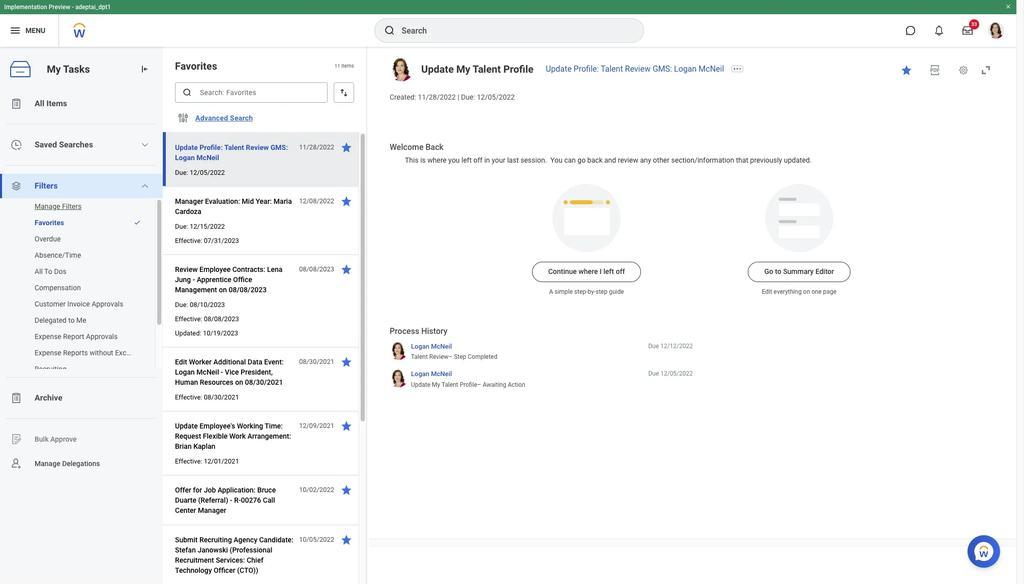 Task type: locate. For each thing, give the bounding box(es) containing it.
4 effective: from the top
[[175, 458, 202, 466]]

– left step
[[449, 354, 453, 361]]

application:
[[218, 487, 256, 495]]

- inside edit worker additional data event: logan mcneil - vice president, human resources on 08/30/2021
[[221, 369, 223, 377]]

logan mcneil button down history
[[411, 343, 452, 351]]

manager down the (referral)
[[198, 507, 226, 515]]

1 horizontal spatial filters
[[62, 203, 82, 211]]

agency
[[234, 537, 258, 545]]

0 vertical spatial expense
[[35, 333, 61, 341]]

go to summary editor button
[[749, 262, 851, 283]]

update my talent profile – awaiting action
[[411, 382, 526, 389]]

1 vertical spatial update profile: talent review gms: logan mcneil
[[175, 144, 288, 162]]

due: for review employee contracts: lena jung - apprentice office management on 08/08/2023
[[175, 301, 188, 309]]

manage for manage delegations
[[35, 460, 60, 468]]

off right i
[[616, 268, 625, 276]]

brian
[[175, 443, 192, 451]]

1 vertical spatial 08/08/2023
[[229, 286, 267, 294]]

notifications large image
[[935, 25, 945, 36]]

0 horizontal spatial off
[[474, 156, 483, 164]]

2 list from the top
[[0, 199, 163, 378]]

0 vertical spatial -
[[72, 4, 74, 11]]

approvals for expense report approvals
[[86, 333, 118, 341]]

effective:
[[175, 237, 202, 245], [175, 316, 202, 323], [175, 394, 202, 402], [175, 458, 202, 466]]

recruiting up janowski
[[200, 537, 232, 545]]

all left to
[[35, 268, 43, 276]]

1 vertical spatial -
[[193, 276, 195, 284]]

2 star image from the top
[[341, 421, 353, 433]]

approvals inside button
[[92, 300, 123, 309]]

effective: down brian at left
[[175, 458, 202, 466]]

1 horizontal spatial 08/30/2021
[[245, 379, 283, 387]]

office
[[233, 276, 252, 284]]

0 vertical spatial profile
[[504, 63, 534, 75]]

configure image
[[177, 112, 189, 124]]

logan mcneil for review
[[411, 343, 452, 351]]

due for due 12/05/2022
[[649, 371, 659, 378]]

0 vertical spatial approvals
[[92, 300, 123, 309]]

0 vertical spatial all
[[35, 99, 44, 108]]

08/08/2023 right "lena"
[[299, 266, 334, 273]]

1 vertical spatial logan mcneil
[[411, 371, 452, 378]]

0 horizontal spatial recruiting
[[35, 366, 67, 374]]

my up |
[[457, 63, 471, 75]]

expense down delegated
[[35, 333, 61, 341]]

employee's photo (logan mcneil) image
[[390, 58, 413, 81]]

2 logan mcneil button from the top
[[411, 370, 452, 379]]

where inside welcome back this is where you left off in your last session.  you can go back and review any other section/information that previously updated.
[[428, 156, 447, 164]]

0 horizontal spatial gms:
[[271, 144, 288, 152]]

08/08/2023 up 10/19/2023
[[204, 316, 239, 323]]

08/30/2021 down the president,
[[245, 379, 283, 387]]

1 logan mcneil button from the top
[[411, 343, 452, 351]]

vice
[[225, 369, 239, 377]]

favorites up search icon
[[175, 60, 217, 72]]

talent
[[473, 63, 501, 75], [601, 64, 623, 74], [224, 144, 244, 152], [411, 354, 428, 361], [442, 382, 459, 389]]

2 manage from the top
[[35, 460, 60, 468]]

–
[[449, 354, 453, 361], [478, 382, 482, 389]]

1 star image from the top
[[341, 142, 353, 154]]

1 due from the top
[[649, 343, 659, 350]]

0 vertical spatial update profile: talent review gms: logan mcneil
[[546, 64, 725, 74]]

(referral)
[[198, 497, 228, 505]]

my down talent review – step completed
[[432, 382, 440, 389]]

2 vertical spatial 12/05/2022
[[661, 371, 693, 378]]

candidate:
[[259, 537, 294, 545]]

manage for manage filters
[[35, 203, 60, 211]]

summary
[[784, 268, 814, 276]]

0 horizontal spatial my
[[47, 63, 61, 75]]

0 vertical spatial left
[[462, 156, 472, 164]]

manager inside manager evaluation: mid year: maria cardoza
[[175, 198, 203, 206]]

1 vertical spatial recruiting
[[200, 537, 232, 545]]

manage
[[35, 203, 60, 211], [35, 460, 60, 468]]

edit inside edit worker additional data event: logan mcneil - vice president, human resources on 08/30/2021
[[175, 358, 187, 367]]

to inside my tasks "element"
[[68, 317, 75, 325]]

- up management
[[193, 276, 195, 284]]

1 effective: from the top
[[175, 237, 202, 245]]

chief
[[247, 557, 264, 565]]

customer invoice approvals
[[35, 300, 123, 309]]

effective: up updated:
[[175, 316, 202, 323]]

history
[[422, 327, 448, 337]]

bulk
[[35, 436, 49, 444]]

page
[[824, 289, 837, 296]]

awaiting
[[483, 382, 507, 389]]

- left vice
[[221, 369, 223, 377]]

filters inside dropdown button
[[35, 181, 58, 191]]

1 horizontal spatial to
[[776, 268, 782, 276]]

1 manage from the top
[[35, 203, 60, 211]]

manage down bulk
[[35, 460, 60, 468]]

offer for job application: bruce duarte (referral) ‎- r-00276 call center manager button
[[175, 485, 294, 517]]

1 horizontal spatial where
[[579, 268, 598, 276]]

favorites inside item list element
[[175, 60, 217, 72]]

continue where i left off
[[549, 268, 625, 276]]

2 vertical spatial -
[[221, 369, 223, 377]]

menu button
[[0, 14, 59, 47]]

08/30/2021 down resources
[[204, 394, 239, 402]]

on left one
[[804, 289, 811, 296]]

2 logan mcneil from the top
[[411, 371, 452, 378]]

08/08/2023 inside review employee contracts: lena jung - apprentice office management on 08/08/2023
[[229, 286, 267, 294]]

in
[[485, 156, 490, 164]]

1 all from the top
[[35, 99, 44, 108]]

0 vertical spatial favorites
[[175, 60, 217, 72]]

0 vertical spatial due
[[649, 343, 659, 350]]

off inside button
[[616, 268, 625, 276]]

year:
[[256, 198, 272, 206]]

0 horizontal spatial 12/05/2022
[[190, 169, 225, 177]]

check image
[[134, 219, 141, 227]]

edit left worker
[[175, 358, 187, 367]]

2 horizontal spatial on
[[804, 289, 811, 296]]

1 horizontal spatial left
[[604, 268, 614, 276]]

1 horizontal spatial on
[[235, 379, 243, 387]]

due: down cardoza
[[175, 223, 188, 231]]

0 horizontal spatial to
[[68, 317, 75, 325]]

1 vertical spatial 08/30/2021
[[245, 379, 283, 387]]

2 expense from the top
[[35, 349, 61, 357]]

- inside review employee contracts: lena jung - apprentice office management on 08/08/2023
[[193, 276, 195, 284]]

(cto))
[[237, 567, 258, 575]]

1 vertical spatial to
[[68, 317, 75, 325]]

my inside process history region
[[432, 382, 440, 389]]

logan inside update profile: talent review gms: logan mcneil
[[175, 154, 195, 162]]

apprentice
[[197, 276, 232, 284]]

12/05/2022 for due 12/05/2022
[[661, 371, 693, 378]]

1 vertical spatial favorites
[[35, 219, 64, 227]]

1 vertical spatial left
[[604, 268, 614, 276]]

where down back
[[428, 156, 447, 164]]

recruiting button
[[0, 361, 145, 378]]

clipboard image
[[10, 98, 22, 110]]

to right go
[[776, 268, 782, 276]]

clock check image
[[10, 139, 22, 151]]

gms:
[[653, 64, 673, 74], [271, 144, 288, 152]]

stefan
[[175, 547, 196, 555]]

1 horizontal spatial 11/28/2022
[[418, 93, 456, 101]]

on inside review employee contracts: lena jung - apprentice office management on 08/08/2023
[[219, 286, 227, 294]]

expense reports without exceptions
[[35, 349, 150, 357]]

delegations
[[62, 460, 100, 468]]

manage up favorites button
[[35, 203, 60, 211]]

1 horizontal spatial my
[[432, 382, 440, 389]]

effective: for effective: 08/30/2021
[[175, 394, 202, 402]]

12/05/2022 up 'evaluation:'
[[190, 169, 225, 177]]

1 horizontal spatial favorites
[[175, 60, 217, 72]]

approvals right invoice
[[92, 300, 123, 309]]

items
[[46, 99, 67, 108]]

edit down go
[[762, 289, 773, 296]]

2 due from the top
[[649, 371, 659, 378]]

clipboard image
[[10, 393, 22, 405]]

all to dos button
[[0, 264, 145, 280]]

1 horizontal spatial profile
[[504, 63, 534, 75]]

1 expense from the top
[[35, 333, 61, 341]]

all for all to dos
[[35, 268, 43, 276]]

left right you
[[462, 156, 472, 164]]

and review
[[605, 156, 639, 164]]

1 horizontal spatial -
[[193, 276, 195, 284]]

0 horizontal spatial left
[[462, 156, 472, 164]]

1 vertical spatial approvals
[[86, 333, 118, 341]]

logan mcneil down history
[[411, 343, 452, 351]]

1 vertical spatial profile:
[[200, 144, 223, 152]]

1 vertical spatial gms:
[[271, 144, 288, 152]]

to for summary
[[776, 268, 782, 276]]

filters up manage filters
[[35, 181, 58, 191]]

process history region
[[390, 327, 693, 393]]

0 vertical spatial logan mcneil button
[[411, 343, 452, 351]]

update inside 'update employee's working time: request flexible work arrangement: brian kaplan'
[[175, 423, 198, 431]]

left right i
[[604, 268, 614, 276]]

due 12/05/2022
[[649, 371, 693, 378]]

compensation button
[[0, 280, 145, 296]]

12/05/2022 inside item list element
[[190, 169, 225, 177]]

menu banner
[[0, 0, 1017, 47]]

left inside welcome back this is where you left off in your last session.  you can go back and review any other section/information that previously updated.
[[462, 156, 472, 164]]

2 horizontal spatial 12/05/2022
[[661, 371, 693, 378]]

profile down search workday search field
[[504, 63, 534, 75]]

time:
[[265, 423, 283, 431]]

3 star image from the top
[[341, 485, 353, 497]]

1 vertical spatial edit
[[175, 358, 187, 367]]

bruce
[[257, 487, 276, 495]]

where inside button
[[579, 268, 598, 276]]

2 vertical spatial 08/08/2023
[[204, 316, 239, 323]]

0 horizontal spatial on
[[219, 286, 227, 294]]

2 all from the top
[[35, 268, 43, 276]]

search image
[[384, 24, 396, 37]]

advanced search button
[[191, 108, 257, 128]]

updated.
[[784, 156, 812, 164]]

any
[[641, 156, 652, 164]]

logan
[[675, 64, 697, 74], [175, 154, 195, 162], [411, 343, 430, 351], [175, 369, 195, 377], [411, 371, 430, 378]]

filters up favorites button
[[62, 203, 82, 211]]

my inside my tasks "element"
[[47, 63, 61, 75]]

1 vertical spatial due
[[649, 371, 659, 378]]

0 vertical spatial to
[[776, 268, 782, 276]]

recruiting inside submit recruiting agency candidate: stefan janowski (professional recruitment services: chief technology officer (cto))
[[200, 537, 232, 545]]

saved
[[35, 140, 57, 150]]

0 horizontal spatial favorites
[[35, 219, 64, 227]]

0 vertical spatial edit
[[762, 289, 773, 296]]

profile: inside button
[[200, 144, 223, 152]]

12/05/2022 down 12/12/2022
[[661, 371, 693, 378]]

profile for update my talent profile – awaiting action
[[460, 382, 478, 389]]

search
[[230, 114, 253, 122]]

10/05/2022
[[299, 537, 334, 544]]

1 vertical spatial 12/05/2022
[[190, 169, 225, 177]]

- right preview
[[72, 4, 74, 11]]

all
[[35, 99, 44, 108], [35, 268, 43, 276]]

completed
[[468, 354, 498, 361]]

logan inside edit worker additional data event: logan mcneil - vice president, human resources on 08/30/2021
[[175, 369, 195, 377]]

0 vertical spatial logan mcneil
[[411, 343, 452, 351]]

1 vertical spatial –
[[478, 382, 482, 389]]

1 vertical spatial manager
[[198, 507, 226, 515]]

user plus image
[[10, 458, 22, 470]]

to left me
[[68, 317, 75, 325]]

review employee contracts: lena jung - apprentice office management on 08/08/2023 button
[[175, 264, 294, 296]]

on down apprentice on the left
[[219, 286, 227, 294]]

1 vertical spatial expense
[[35, 349, 61, 357]]

edit for edit everything on one page
[[762, 289, 773, 296]]

transformation import image
[[139, 64, 150, 74]]

1 vertical spatial off
[[616, 268, 625, 276]]

that previously
[[736, 156, 783, 164]]

0 vertical spatial profile:
[[574, 64, 599, 74]]

item list element
[[163, 47, 368, 585]]

approvals
[[92, 300, 123, 309], [86, 333, 118, 341]]

off left "in"
[[474, 156, 483, 164]]

1 vertical spatial filters
[[62, 203, 82, 211]]

star image
[[901, 64, 913, 76], [341, 195, 353, 208], [341, 264, 353, 276], [341, 356, 353, 369]]

12/05/2022 inside process history region
[[661, 371, 693, 378]]

review inside button
[[246, 144, 269, 152]]

maria
[[274, 198, 292, 206]]

1 vertical spatial where
[[579, 268, 598, 276]]

expense inside "button"
[[35, 333, 61, 341]]

0 horizontal spatial profile:
[[200, 144, 223, 152]]

expense left reports
[[35, 349, 61, 357]]

3 effective: from the top
[[175, 394, 202, 402]]

my tasks element
[[0, 47, 163, 585]]

0 vertical spatial off
[[474, 156, 483, 164]]

08/30/2021 right event:
[[299, 358, 334, 366]]

step
[[454, 354, 467, 361]]

manage inside button
[[35, 203, 60, 211]]

– left the awaiting
[[478, 382, 482, 389]]

recruiting inside 'button'
[[35, 366, 67, 374]]

updated:
[[175, 330, 201, 338]]

1 horizontal spatial recruiting
[[200, 537, 232, 545]]

technology
[[175, 567, 212, 575]]

manager evaluation: mid year: maria cardoza button
[[175, 195, 294, 218]]

all left items
[[35, 99, 44, 108]]

favorites
[[175, 60, 217, 72], [35, 219, 64, 227]]

your
[[492, 156, 506, 164]]

1 vertical spatial 11/28/2022
[[299, 144, 334, 151]]

1 vertical spatial logan mcneil button
[[411, 370, 452, 379]]

delegated
[[35, 317, 67, 325]]

0 vertical spatial filters
[[35, 181, 58, 191]]

back
[[426, 142, 444, 152]]

0 vertical spatial –
[[449, 354, 453, 361]]

due: down management
[[175, 301, 188, 309]]

due: for update profile: talent review gms: logan mcneil
[[175, 169, 188, 177]]

0 horizontal spatial profile
[[460, 382, 478, 389]]

profile left the awaiting
[[460, 382, 478, 389]]

expense
[[35, 333, 61, 341], [35, 349, 61, 357]]

due: 12/05/2022
[[175, 169, 225, 177]]

12/05/2022 down update my talent profile
[[477, 93, 515, 101]]

1 list from the top
[[0, 92, 163, 477]]

delegated to me button
[[0, 313, 145, 329]]

logan mcneil for my
[[411, 371, 452, 378]]

0 vertical spatial 08/30/2021
[[299, 358, 334, 366]]

recruiting up archive on the left
[[35, 366, 67, 374]]

12/05/2022
[[477, 93, 515, 101], [190, 169, 225, 177], [661, 371, 693, 378]]

can go
[[565, 156, 586, 164]]

1 horizontal spatial update profile: talent review gms: logan mcneil
[[546, 64, 725, 74]]

items
[[342, 63, 354, 69]]

my
[[47, 63, 61, 75], [457, 63, 471, 75], [432, 382, 440, 389]]

star image
[[341, 142, 353, 154], [341, 421, 353, 433], [341, 485, 353, 497], [341, 535, 353, 547]]

search image
[[182, 88, 192, 98]]

11/28/2022
[[418, 93, 456, 101], [299, 144, 334, 151]]

08/08/2023 down office
[[229, 286, 267, 294]]

2 horizontal spatial -
[[221, 369, 223, 377]]

2 effective: from the top
[[175, 316, 202, 323]]

on down vice
[[235, 379, 243, 387]]

0 horizontal spatial where
[[428, 156, 447, 164]]

logan mcneil button for my
[[411, 370, 452, 379]]

duarte
[[175, 497, 196, 505]]

1 horizontal spatial gms:
[[653, 64, 673, 74]]

due: up cardoza
[[175, 169, 188, 177]]

resources
[[200, 379, 234, 387]]

perspective image
[[10, 180, 22, 192]]

0 horizontal spatial -
[[72, 4, 74, 11]]

1 horizontal spatial edit
[[762, 289, 773, 296]]

approvals inside "button"
[[86, 333, 118, 341]]

0 vertical spatial 12/05/2022
[[477, 93, 515, 101]]

2 horizontal spatial my
[[457, 63, 471, 75]]

favorites inside button
[[35, 219, 64, 227]]

work
[[229, 433, 246, 441]]

due left 12/12/2022
[[649, 343, 659, 350]]

where left i
[[579, 268, 598, 276]]

1 horizontal spatial 12/05/2022
[[477, 93, 515, 101]]

expense inside button
[[35, 349, 61, 357]]

list
[[0, 92, 163, 477], [0, 199, 163, 378]]

call
[[263, 497, 275, 505]]

evaluation:
[[205, 198, 240, 206]]

saved searches
[[35, 140, 93, 150]]

0 vertical spatial recruiting
[[35, 366, 67, 374]]

effective: down human on the bottom of the page
[[175, 394, 202, 402]]

1 vertical spatial all
[[35, 268, 43, 276]]

approvals for customer invoice approvals
[[92, 300, 123, 309]]

manage filters
[[35, 203, 82, 211]]

1 vertical spatial manage
[[35, 460, 60, 468]]

manager up cardoza
[[175, 198, 203, 206]]

2 vertical spatial 08/30/2021
[[204, 394, 239, 402]]

logan mcneil down talent review – step completed
[[411, 371, 452, 378]]

4 star image from the top
[[341, 535, 353, 547]]

star image for review employee contracts: lena jung - apprentice office management on 08/08/2023
[[341, 264, 353, 276]]

0 horizontal spatial filters
[[35, 181, 58, 191]]

effective: down due: 12/15/2022
[[175, 237, 202, 245]]

0 vertical spatial manage
[[35, 203, 60, 211]]

filters inside button
[[62, 203, 82, 211]]

logan mcneil button down talent review – step completed
[[411, 370, 452, 379]]

1 logan mcneil from the top
[[411, 343, 452, 351]]

profile inside process history region
[[460, 382, 478, 389]]

due down due 12/12/2022
[[649, 371, 659, 378]]

0 vertical spatial where
[[428, 156, 447, 164]]

- inside menu banner
[[72, 4, 74, 11]]

11/28/2022 inside item list element
[[299, 144, 334, 151]]

my left tasks
[[47, 63, 61, 75]]

star image for 10/02/2022
[[341, 485, 353, 497]]

1 horizontal spatial off
[[616, 268, 625, 276]]

0 horizontal spatial 11/28/2022
[[299, 144, 334, 151]]

close environment banner image
[[1006, 4, 1012, 10]]

approvals up without
[[86, 333, 118, 341]]

this
[[405, 156, 419, 164]]

1 vertical spatial profile
[[460, 382, 478, 389]]

favorites button
[[0, 215, 129, 231]]

star image for manager evaluation: mid year: maria cardoza
[[341, 195, 353, 208]]

0 horizontal spatial edit
[[175, 358, 187, 367]]

0 vertical spatial manager
[[175, 198, 203, 206]]

favorites up overdue
[[35, 219, 64, 227]]

update my talent profile
[[422, 63, 534, 75]]

0 horizontal spatial update profile: talent review gms: logan mcneil
[[175, 144, 288, 162]]



Task type: vqa. For each thing, say whether or not it's contained in the screenshot.
tooltip
no



Task type: describe. For each thing, give the bounding box(es) containing it.
expense for expense reports without exceptions
[[35, 349, 61, 357]]

go
[[765, 268, 774, 276]]

2 horizontal spatial 08/30/2021
[[299, 358, 334, 366]]

president,
[[241, 369, 273, 377]]

due for due 12/12/2022
[[649, 343, 659, 350]]

star image for 10/05/2022
[[341, 535, 353, 547]]

flexible
[[203, 433, 228, 441]]

effective: 12/01/2021
[[175, 458, 239, 466]]

tasks
[[63, 63, 90, 75]]

07/31/2023
[[204, 237, 239, 245]]

mcneil inside edit worker additional data event: logan mcneil - vice president, human resources on 08/30/2021
[[197, 369, 219, 377]]

profile for update my talent profile
[[504, 63, 534, 75]]

off inside welcome back this is where you left off in your last session.  you can go back and review any other section/information that previously updated.
[[474, 156, 483, 164]]

00276
[[241, 497, 261, 505]]

absence/time button
[[0, 247, 145, 264]]

adeptai_dpt1
[[75, 4, 111, 11]]

review inside process history region
[[430, 354, 449, 361]]

guide
[[609, 289, 624, 296]]

effective: for effective: 08/08/2023
[[175, 316, 202, 323]]

left inside button
[[604, 268, 614, 276]]

for
[[193, 487, 202, 495]]

star image for due: 12/05/2022
[[341, 142, 353, 154]]

go to summary editor
[[765, 268, 835, 276]]

manage delegations
[[35, 460, 100, 468]]

my for update my talent profile – awaiting action
[[432, 382, 440, 389]]

effective: 08/30/2021
[[175, 394, 239, 402]]

33
[[972, 21, 978, 27]]

0 horizontal spatial 08/30/2021
[[204, 394, 239, 402]]

star image for effective: 12/01/2021
[[341, 421, 353, 433]]

1 horizontal spatial profile:
[[574, 64, 599, 74]]

mcneil inside update profile: talent review gms: logan mcneil
[[197, 154, 219, 162]]

‎-
[[230, 497, 232, 505]]

janowski
[[198, 547, 228, 555]]

recruitment
[[175, 557, 214, 565]]

all items button
[[0, 92, 163, 116]]

12/01/2021
[[204, 458, 239, 466]]

saved searches button
[[0, 133, 163, 157]]

data
[[248, 358, 263, 367]]

expense report approvals
[[35, 333, 118, 341]]

12/05/2022 for due: 12/05/2022
[[190, 169, 225, 177]]

list containing manage filters
[[0, 199, 163, 378]]

1 horizontal spatial –
[[478, 382, 482, 389]]

10/19/2023
[[203, 330, 238, 338]]

effective: 08/08/2023
[[175, 316, 239, 323]]

welcome
[[390, 142, 424, 152]]

a simple step-by-step guide
[[550, 289, 624, 296]]

view printable version (pdf) image
[[930, 64, 942, 76]]

star image for edit worker additional data event: logan mcneil - vice president, human resources on 08/30/2021
[[341, 356, 353, 369]]

manager inside offer for job application: bruce duarte (referral) ‎- r-00276 call center manager
[[198, 507, 226, 515]]

fullscreen image
[[981, 64, 993, 76]]

process history
[[390, 327, 448, 337]]

rename image
[[10, 434, 22, 446]]

exceptions
[[115, 349, 150, 357]]

update employee's working time: request flexible work arrangement: brian kaplan button
[[175, 421, 294, 453]]

created: 11/28/2022 | due: 12/05/2022
[[390, 93, 515, 101]]

gms: inside update profile: talent review gms: logan mcneil
[[271, 144, 288, 152]]

jung
[[175, 276, 191, 284]]

created:
[[390, 93, 416, 101]]

management
[[175, 286, 217, 294]]

working
[[237, 423, 263, 431]]

sort image
[[339, 88, 349, 98]]

Search Workday  search field
[[402, 19, 623, 42]]

0 vertical spatial 08/08/2023
[[299, 266, 334, 273]]

chevron down image
[[141, 141, 149, 149]]

advanced
[[195, 114, 228, 122]]

update profile: talent review gms: logan mcneil button
[[175, 142, 294, 164]]

inbox large image
[[963, 25, 973, 36]]

talent inside update profile: talent review gms: logan mcneil
[[224, 144, 244, 152]]

reports
[[63, 349, 88, 357]]

human
[[175, 379, 198, 387]]

profile logan mcneil image
[[989, 22, 1005, 41]]

my tasks
[[47, 63, 90, 75]]

my for update my talent profile
[[457, 63, 471, 75]]

due: right |
[[461, 93, 475, 101]]

expense report approvals button
[[0, 329, 145, 345]]

request
[[175, 433, 201, 441]]

chevron down image
[[141, 182, 149, 190]]

11
[[335, 63, 340, 69]]

effective: for effective: 12/01/2021
[[175, 458, 202, 466]]

expense for expense report approvals
[[35, 333, 61, 341]]

Search: Favorites text field
[[175, 82, 328, 103]]

08/30/2021 inside edit worker additional data event: logan mcneil - vice president, human resources on 08/30/2021
[[245, 379, 283, 387]]

arrangement:
[[248, 433, 291, 441]]

0 horizontal spatial –
[[449, 354, 453, 361]]

submit
[[175, 537, 198, 545]]

customer
[[35, 300, 66, 309]]

lena
[[267, 266, 283, 274]]

continue where i left off button
[[532, 262, 642, 283]]

employee
[[200, 266, 231, 274]]

simple
[[555, 289, 573, 296]]

cardoza
[[175, 208, 202, 216]]

overdue
[[35, 235, 61, 243]]

review inside review employee contracts: lena jung - apprentice office management on 08/08/2023
[[175, 266, 198, 274]]

(professional
[[230, 547, 272, 555]]

12/12/2022
[[661, 343, 693, 350]]

update profile: talent review gms: logan mcneil inside button
[[175, 144, 288, 162]]

talent review – step completed
[[411, 354, 498, 361]]

edit for edit worker additional data event: logan mcneil - vice president, human resources on 08/30/2021
[[175, 358, 187, 367]]

welcome back this is where you left off in your last session.  you can go back and review any other section/information that previously updated.
[[390, 142, 812, 164]]

filters button
[[0, 174, 163, 199]]

on inside edit worker additional data event: logan mcneil - vice president, human resources on 08/30/2021
[[235, 379, 243, 387]]

edit worker additional data event: logan mcneil - vice president, human resources on 08/30/2021 button
[[175, 356, 294, 389]]

center
[[175, 507, 196, 515]]

logan mcneil button for review
[[411, 343, 452, 351]]

officer
[[214, 567, 236, 575]]

event:
[[264, 358, 284, 367]]

delegated to me
[[35, 317, 86, 325]]

everything
[[774, 289, 802, 296]]

all items
[[35, 99, 67, 108]]

08/10/2023
[[190, 301, 225, 309]]

due: 08/10/2023
[[175, 301, 225, 309]]

overdue button
[[0, 231, 145, 247]]

update inside process history region
[[411, 382, 431, 389]]

0 vertical spatial 11/28/2022
[[418, 93, 456, 101]]

all for all items
[[35, 99, 44, 108]]

review employee contracts: lena jung - apprentice office management on 08/08/2023
[[175, 266, 283, 294]]

0 vertical spatial gms:
[[653, 64, 673, 74]]

due: for manager evaluation: mid year: maria cardoza
[[175, 223, 188, 231]]

offer
[[175, 487, 191, 495]]

effective: for effective: 07/31/2023
[[175, 237, 202, 245]]

justify image
[[9, 24, 21, 37]]

gear image
[[959, 65, 969, 75]]

worker
[[189, 358, 212, 367]]

archive
[[35, 394, 62, 403]]

is
[[421, 156, 426, 164]]

contracts:
[[233, 266, 265, 274]]

to for me
[[68, 317, 75, 325]]

job
[[204, 487, 216, 495]]

update inside update profile: talent review gms: logan mcneil
[[175, 144, 198, 152]]

effective: 07/31/2023
[[175, 237, 239, 245]]

i
[[600, 268, 602, 276]]

offer for job application: bruce duarte (referral) ‎- r-00276 call center manager
[[175, 487, 276, 515]]

12/08/2022
[[299, 198, 334, 205]]

step
[[596, 289, 608, 296]]

updated: 10/19/2023
[[175, 330, 238, 338]]

list containing all items
[[0, 92, 163, 477]]

due: 12/15/2022
[[175, 223, 225, 231]]

compensation
[[35, 284, 81, 292]]



